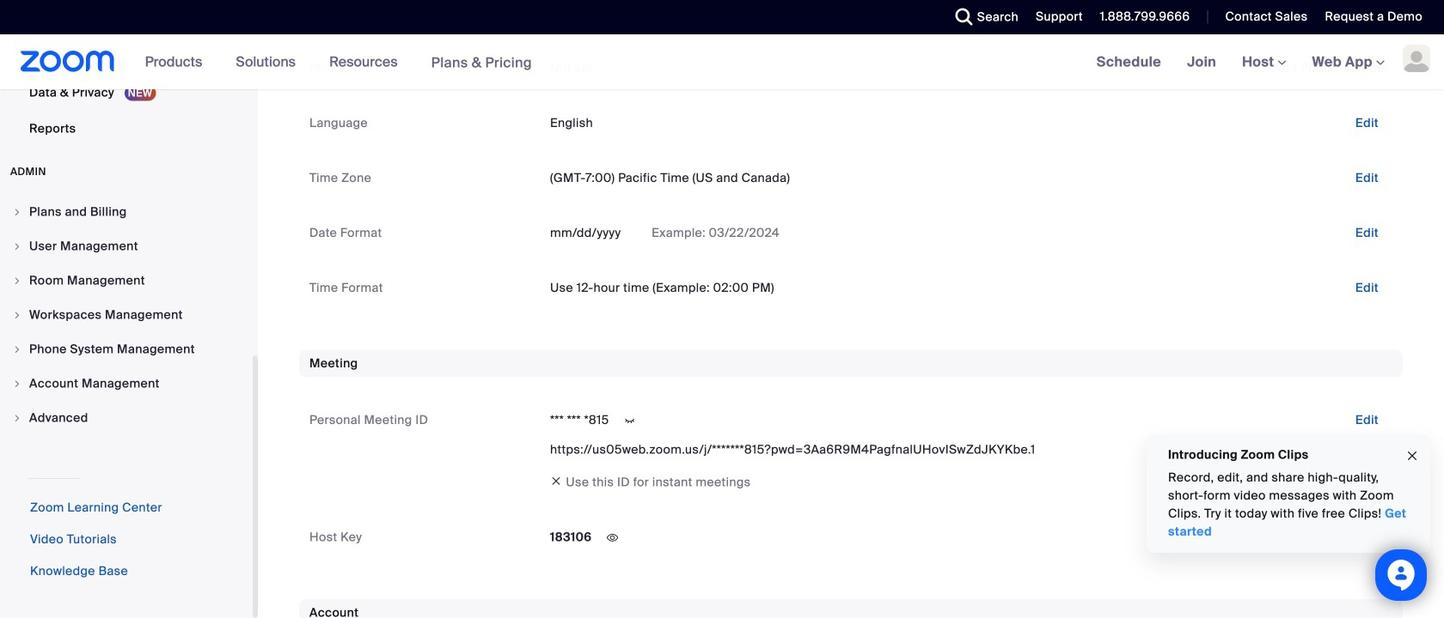 Task type: describe. For each thing, give the bounding box(es) containing it.
personal menu menu
[[0, 0, 253, 148]]

2 menu item from the top
[[0, 230, 253, 263]]

1 right image from the top
[[12, 207, 22, 217]]

1 right image from the top
[[12, 242, 22, 252]]

hide host key image
[[599, 531, 626, 546]]

close image
[[1405, 447, 1419, 466]]

2 right image from the top
[[12, 413, 22, 424]]

1 menu item from the top
[[0, 196, 253, 229]]

2 right image from the top
[[12, 276, 22, 286]]



Task type: vqa. For each thing, say whether or not it's contained in the screenshot.
Contact
no



Task type: locate. For each thing, give the bounding box(es) containing it.
3 menu item from the top
[[0, 265, 253, 297]]

3 right image from the top
[[12, 310, 22, 321]]

0 vertical spatial right image
[[12, 242, 22, 252]]

4 right image from the top
[[12, 345, 22, 355]]

right image
[[12, 242, 22, 252], [12, 413, 22, 424]]

4 menu item from the top
[[0, 299, 253, 332]]

right image
[[12, 207, 22, 217], [12, 276, 22, 286], [12, 310, 22, 321], [12, 345, 22, 355], [12, 379, 22, 389]]

menu item
[[0, 196, 253, 229], [0, 230, 253, 263], [0, 265, 253, 297], [0, 299, 253, 332], [0, 334, 253, 366], [0, 368, 253, 401], [0, 402, 253, 435]]

6 menu item from the top
[[0, 368, 253, 401]]

5 right image from the top
[[12, 379, 22, 389]]

banner
[[0, 34, 1444, 91]]

5 menu item from the top
[[0, 334, 253, 366]]

show personal meeting id image
[[616, 414, 643, 429]]

profile picture image
[[1403, 45, 1430, 72]]

admin menu menu
[[0, 196, 253, 437]]

meetings navigation
[[1084, 34, 1444, 91]]

1 vertical spatial right image
[[12, 413, 22, 424]]

product information navigation
[[132, 34, 545, 91]]

7 menu item from the top
[[0, 402, 253, 435]]

zoom logo image
[[21, 51, 115, 72]]



